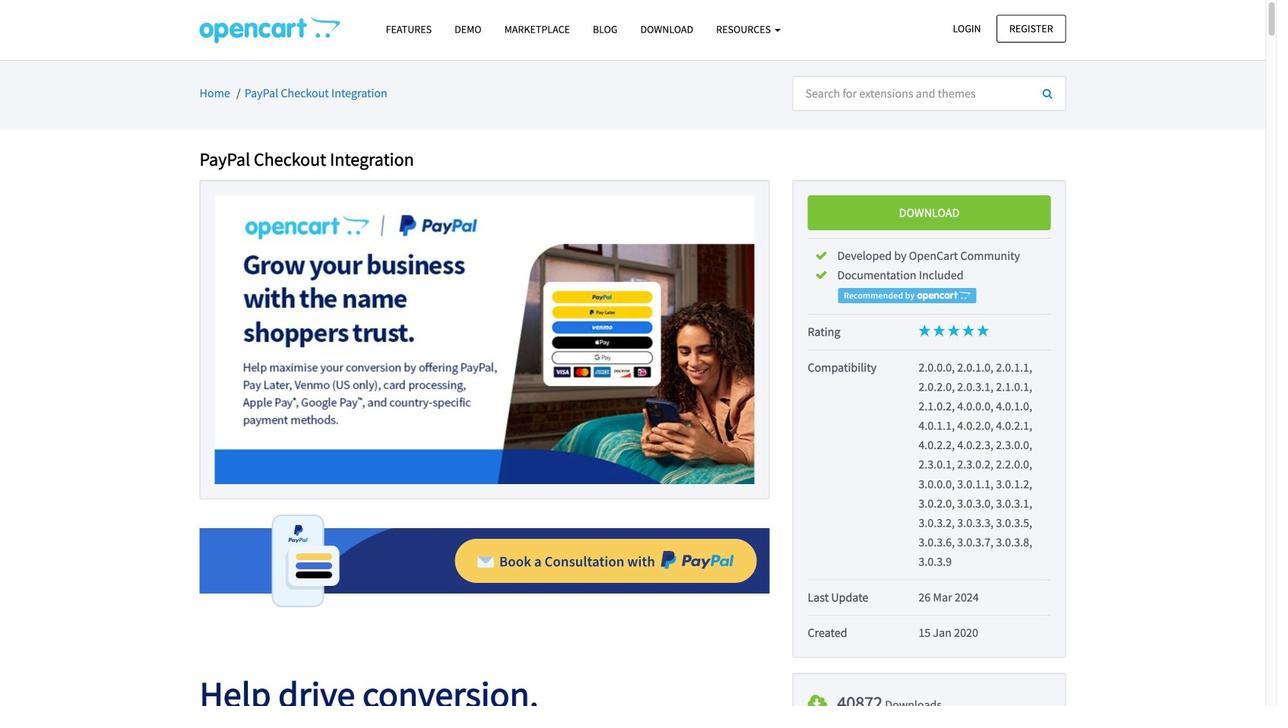 Task type: vqa. For each thing, say whether or not it's contained in the screenshot.
'few' at the top left of page
no



Task type: describe. For each thing, give the bounding box(es) containing it.
paypal checkout integration image
[[215, 195, 755, 484]]

cloud download image
[[808, 694, 828, 706]]

2 star light image from the left
[[948, 325, 960, 337]]

1 star light image from the left
[[919, 325, 931, 337]]

3 star light image from the left
[[963, 325, 975, 337]]

Search for extensions and themes text field
[[793, 76, 1031, 111]]



Task type: locate. For each thing, give the bounding box(es) containing it.
0 horizontal spatial star light image
[[919, 325, 931, 337]]

0 horizontal spatial star light image
[[933, 325, 946, 337]]

opencart - paypal checkout integration image
[[200, 16, 340, 43]]

2 star light image from the left
[[977, 325, 989, 337]]

1 horizontal spatial star light image
[[977, 325, 989, 337]]

star light image
[[919, 325, 931, 337], [948, 325, 960, 337], [963, 325, 975, 337]]

search image
[[1043, 88, 1053, 99]]

1 horizontal spatial star light image
[[948, 325, 960, 337]]

star light image
[[933, 325, 946, 337], [977, 325, 989, 337]]

2 horizontal spatial star light image
[[963, 325, 975, 337]]

1 star light image from the left
[[933, 325, 946, 337]]



